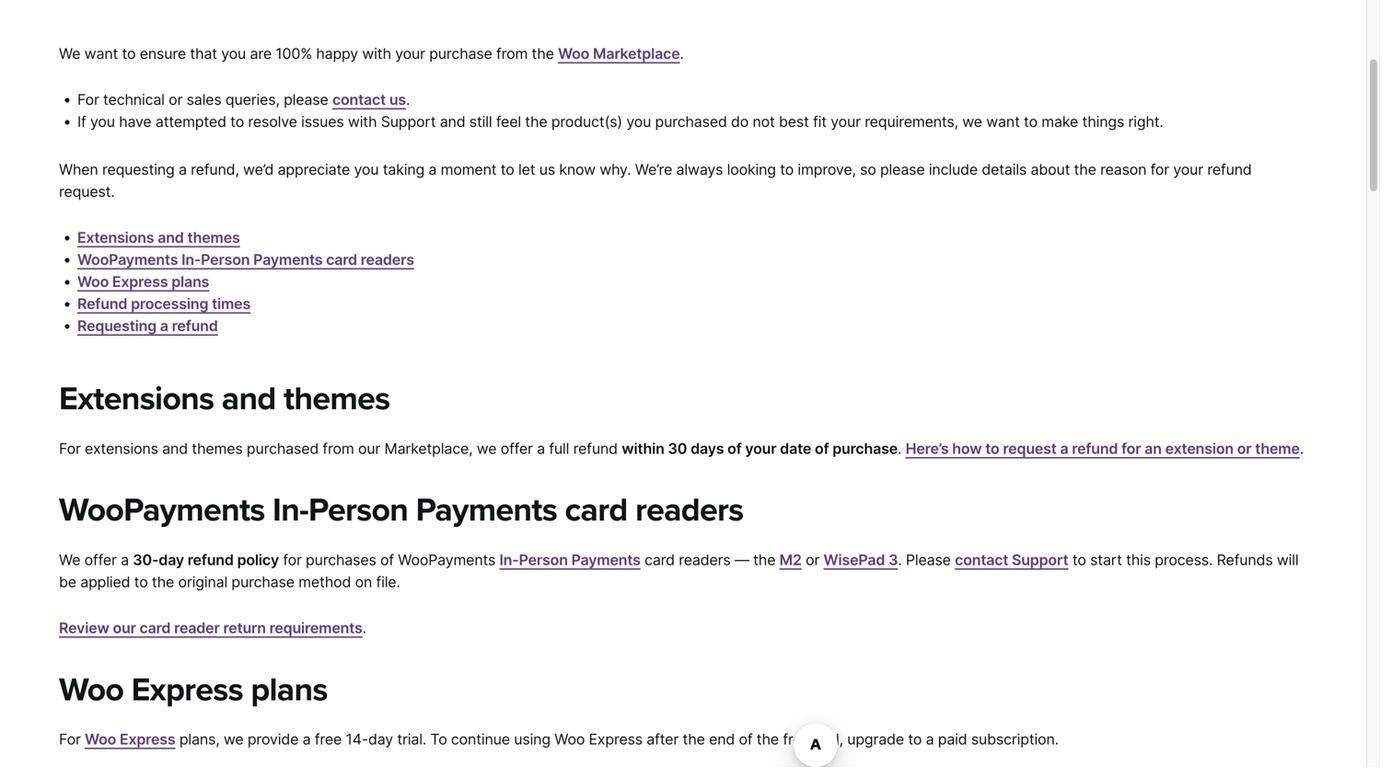 Task type: locate. For each thing, give the bounding box(es) containing it.
woo express plans link
[[77, 273, 209, 291]]

0 horizontal spatial support
[[381, 113, 436, 131]]

support down contact us link
[[381, 113, 436, 131]]

1 vertical spatial contact
[[955, 552, 1008, 570]]

0 vertical spatial or
[[169, 91, 183, 109]]

1 horizontal spatial us
[[539, 161, 555, 179]]

purchase down "policy"
[[232, 574, 294, 592]]

readers
[[361, 251, 414, 269], [635, 491, 743, 531], [679, 552, 731, 570]]

1 horizontal spatial person
[[308, 491, 408, 531]]

0 vertical spatial contact
[[332, 91, 386, 109]]

from up woopayments in-person payments card readers
[[323, 440, 354, 458]]

our left marketplace,
[[358, 440, 380, 458]]

30
[[668, 440, 687, 458]]

0 vertical spatial want
[[84, 45, 118, 63]]

purchased up always at the top
[[655, 113, 727, 131]]

0 horizontal spatial us
[[389, 91, 406, 109]]

purchase for ensure
[[429, 45, 492, 63]]

us
[[389, 91, 406, 109], [539, 161, 555, 179]]

0 horizontal spatial want
[[84, 45, 118, 63]]

us inside the for technical or sales queries, please contact us . if you have attempted to resolve issues with support and still feel the product(s) you purchased do not best fit your requirements, we want to make things right.
[[389, 91, 406, 109]]

woopayments in-person payments card readers link
[[77, 251, 414, 269]]

with right happy
[[362, 45, 391, 63]]

after
[[647, 731, 679, 749]]

contact up the issues
[[332, 91, 386, 109]]

1 horizontal spatial from
[[496, 45, 528, 63]]

your
[[395, 45, 425, 63], [831, 113, 861, 131], [1173, 161, 1203, 179], [745, 440, 777, 458]]

a left refund,
[[179, 161, 187, 179]]

full
[[549, 440, 569, 458]]

woopayments in-person payments card readers
[[59, 491, 743, 531]]

our
[[358, 440, 380, 458], [113, 620, 136, 638]]

1 vertical spatial we
[[477, 440, 497, 458]]

day
[[159, 552, 184, 570], [368, 731, 393, 749]]

1 we from the top
[[59, 45, 80, 63]]

themes for extensions and themes woopayments in-person payments card readers woo express plans refund processing times requesting a refund
[[187, 229, 240, 247]]

free left the trial,
[[783, 731, 810, 749]]

you left taking
[[354, 161, 379, 179]]

1 vertical spatial plans
[[251, 671, 328, 710]]

readers left '—' on the bottom right of the page
[[679, 552, 731, 570]]

a left 30-
[[121, 552, 129, 570]]

0 horizontal spatial payments
[[253, 251, 323, 269]]

we inside the for technical or sales queries, please contact us . if you have attempted to resolve issues with support and still feel the product(s) you purchased do not best fit your requirements, we want to make things right.
[[962, 113, 982, 131]]

1 vertical spatial extensions
[[59, 380, 214, 419]]

1 vertical spatial purchase
[[833, 440, 898, 458]]

0 horizontal spatial please
[[284, 91, 328, 109]]

day left trial.
[[368, 731, 393, 749]]

we for we offer a 30-day refund policy for purchases of woopayments in-person payments card readers — the m2 or wisepad 3 . please contact support
[[59, 552, 80, 570]]

readers down taking
[[361, 251, 414, 269]]

to left let
[[501, 161, 514, 179]]

0 vertical spatial person
[[201, 251, 250, 269]]

in- inside extensions and themes woopayments in-person payments card readers woo express plans refund processing times requesting a refund
[[181, 251, 201, 269]]

1 horizontal spatial offer
[[501, 440, 533, 458]]

1 horizontal spatial day
[[368, 731, 393, 749]]

refund processing times link
[[77, 295, 251, 313]]

1 horizontal spatial plans
[[251, 671, 328, 710]]

1 horizontal spatial in-
[[273, 491, 308, 531]]

readers inside extensions and themes woopayments in-person payments card readers woo express plans refund processing times requesting a refund
[[361, 251, 414, 269]]

return
[[223, 620, 266, 638]]

when requesting a refund, we'd appreciate you taking a moment to let us know why. we're always looking to improve, so please include details about the reason for your refund request.
[[59, 161, 1252, 201]]

us inside 'when requesting a refund, we'd appreciate you taking a moment to let us know why. we're always looking to improve, so please include details about the reason for your refund request.'
[[539, 161, 555, 179]]

to left make
[[1024, 113, 1038, 131]]

woo marketplace link
[[558, 45, 680, 63]]

contact us link
[[332, 91, 406, 109]]

2 vertical spatial payments
[[571, 552, 641, 570]]

2 free from the left
[[783, 731, 810, 749]]

or up "attempted"
[[169, 91, 183, 109]]

1 vertical spatial themes
[[284, 380, 390, 419]]

purchase for process.
[[232, 574, 294, 592]]

a left full
[[537, 440, 545, 458]]

we
[[962, 113, 982, 131], [477, 440, 497, 458], [224, 731, 244, 749]]

0 vertical spatial us
[[389, 91, 406, 109]]

we up be
[[59, 552, 80, 570]]

2 vertical spatial for
[[283, 552, 302, 570]]

we up if
[[59, 45, 80, 63]]

0 horizontal spatial day
[[159, 552, 184, 570]]

0 vertical spatial for
[[77, 91, 99, 109]]

express up refund processing times link at top left
[[112, 273, 168, 291]]

extensions for extensions and themes woopayments in-person payments card readers woo express plans refund processing times requesting a refund
[[77, 229, 154, 247]]

extensions inside extensions and themes woopayments in-person payments card readers woo express plans refund processing times requesting a refund
[[77, 229, 154, 247]]

purchase inside to start this process. refunds will be applied to the original purchase method on file.
[[232, 574, 294, 592]]

0 vertical spatial offer
[[501, 440, 533, 458]]

purchase left here's
[[833, 440, 898, 458]]

purchase
[[429, 45, 492, 63], [833, 440, 898, 458], [232, 574, 294, 592]]

1 vertical spatial our
[[113, 620, 136, 638]]

to left ensure
[[122, 45, 136, 63]]

with
[[362, 45, 391, 63], [348, 113, 377, 131]]

extensions and themes link
[[77, 229, 240, 247]]

themes
[[187, 229, 240, 247], [284, 380, 390, 419], [192, 440, 243, 458]]

you inside 'when requesting a refund, we'd appreciate you taking a moment to let us know why. we're always looking to improve, so please include details about the reason for your refund request.'
[[354, 161, 379, 179]]

0 vertical spatial we
[[962, 113, 982, 131]]

or inside the for technical or sales queries, please contact us . if you have attempted to resolve issues with support and still feel the product(s) you purchased do not best fit your requirements, we want to make things right.
[[169, 91, 183, 109]]

for up if
[[77, 91, 99, 109]]

us down we want to ensure that you are 100% happy with your purchase from the woo marketplace . at left
[[389, 91, 406, 109]]

purchase up still at the top of page
[[429, 45, 492, 63]]

marketplace
[[593, 45, 680, 63]]

1 vertical spatial support
[[1012, 552, 1069, 570]]

when
[[59, 161, 98, 179]]

0 vertical spatial plans
[[171, 273, 209, 291]]

a right taking
[[429, 161, 437, 179]]

0 vertical spatial for
[[1151, 161, 1169, 179]]

1 horizontal spatial for
[[1122, 440, 1141, 458]]

the
[[532, 45, 554, 63], [525, 113, 547, 131], [1074, 161, 1096, 179], [753, 552, 776, 570], [152, 574, 174, 592], [683, 731, 705, 749], [757, 731, 779, 749]]

want up technical
[[84, 45, 118, 63]]

want up details
[[986, 113, 1020, 131]]

.
[[680, 45, 684, 63], [406, 91, 410, 109], [898, 440, 902, 458], [1300, 440, 1304, 458], [898, 552, 902, 570], [362, 620, 366, 638]]

extensions up 'extensions'
[[59, 380, 214, 419]]

and
[[440, 113, 465, 131], [158, 229, 184, 247], [222, 380, 276, 419], [162, 440, 188, 458]]

we right marketplace,
[[477, 440, 497, 458]]

free left 14-
[[315, 731, 342, 749]]

with down contact us link
[[348, 113, 377, 131]]

us right let
[[539, 161, 555, 179]]

0 vertical spatial extensions
[[77, 229, 154, 247]]

and inside extensions and themes woopayments in-person payments card readers woo express plans refund processing times requesting a refund
[[158, 229, 184, 247]]

with inside the for technical or sales queries, please contact us . if you have attempted to resolve issues with support and still feel the product(s) you purchased do not best fit your requirements, we want to make things right.
[[348, 113, 377, 131]]

your left date
[[745, 440, 777, 458]]

woo inside extensions and themes woopayments in-person payments card readers woo express plans refund processing times requesting a refund
[[77, 273, 109, 291]]

a inside extensions and themes woopayments in-person payments card readers woo express plans refund processing times requesting a refund
[[160, 317, 168, 335]]

0 vertical spatial payments
[[253, 251, 323, 269]]

we offer a 30-day refund policy for purchases of woopayments in-person payments card readers — the m2 or wisepad 3 . please contact support
[[59, 552, 1069, 570]]

of right date
[[815, 440, 829, 458]]

0 horizontal spatial our
[[113, 620, 136, 638]]

trial,
[[814, 731, 843, 749]]

to
[[430, 731, 447, 749]]

2 horizontal spatial person
[[519, 552, 568, 570]]

0 vertical spatial woopayments
[[77, 251, 178, 269]]

to down queries,
[[230, 113, 244, 131]]

1 horizontal spatial payments
[[416, 491, 557, 531]]

1 horizontal spatial we
[[477, 440, 497, 458]]

0 vertical spatial readers
[[361, 251, 414, 269]]

offer up applied
[[84, 552, 117, 570]]

for
[[1151, 161, 1169, 179], [1122, 440, 1141, 458], [283, 552, 302, 570]]

2 vertical spatial we
[[224, 731, 244, 749]]

0 vertical spatial day
[[159, 552, 184, 570]]

0 horizontal spatial free
[[315, 731, 342, 749]]

contact right the please
[[955, 552, 1008, 570]]

1 vertical spatial readers
[[635, 491, 743, 531]]

for right "policy"
[[283, 552, 302, 570]]

the right end
[[757, 731, 779, 749]]

express left after
[[589, 731, 643, 749]]

plans up processing
[[171, 273, 209, 291]]

so
[[860, 161, 876, 179]]

the down 30-
[[152, 574, 174, 592]]

extension
[[1165, 440, 1234, 458]]

express
[[112, 273, 168, 291], [131, 671, 243, 710], [120, 731, 175, 749], [589, 731, 643, 749]]

review our card reader return requirements link
[[59, 620, 362, 638]]

2 horizontal spatial we
[[962, 113, 982, 131]]

let
[[518, 161, 535, 179]]

offer
[[501, 440, 533, 458], [84, 552, 117, 570]]

wisepad 3 link
[[824, 552, 898, 570]]

extensions
[[85, 440, 158, 458]]

0 vertical spatial we
[[59, 45, 80, 63]]

themes inside extensions and themes woopayments in-person payments card readers woo express plans refund processing times requesting a refund
[[187, 229, 240, 247]]

the right '—' on the bottom right of the page
[[753, 552, 776, 570]]

or left theme
[[1237, 440, 1252, 458]]

1 vertical spatial we
[[59, 552, 80, 570]]

1 vertical spatial payments
[[416, 491, 557, 531]]

please up the issues
[[284, 91, 328, 109]]

the right about
[[1074, 161, 1096, 179]]

0 vertical spatial themes
[[187, 229, 240, 247]]

0 vertical spatial in-
[[181, 251, 201, 269]]

1 horizontal spatial please
[[880, 161, 925, 179]]

0 vertical spatial purchased
[[655, 113, 727, 131]]

the left "woo marketplace" link
[[532, 45, 554, 63]]

2 vertical spatial person
[[519, 552, 568, 570]]

processing
[[131, 295, 208, 313]]

your right reason
[[1173, 161, 1203, 179]]

woopayments up file.
[[398, 552, 496, 570]]

or right m2
[[806, 552, 820, 570]]

always
[[676, 161, 723, 179]]

woopayments
[[77, 251, 178, 269], [59, 491, 265, 531], [398, 552, 496, 570]]

2 horizontal spatial in-
[[500, 552, 519, 570]]

extensions
[[77, 229, 154, 247], [59, 380, 214, 419]]

1 horizontal spatial or
[[806, 552, 820, 570]]

1 horizontal spatial contact
[[955, 552, 1008, 570]]

1 vertical spatial us
[[539, 161, 555, 179]]

1 vertical spatial for
[[59, 440, 81, 458]]

refund inside extensions and themes woopayments in-person payments card readers woo express plans refund processing times requesting a refund
[[172, 317, 218, 335]]

support left start
[[1012, 552, 1069, 570]]

0 horizontal spatial purchase
[[232, 574, 294, 592]]

2 vertical spatial purchase
[[232, 574, 294, 592]]

1 horizontal spatial support
[[1012, 552, 1069, 570]]

in-
[[181, 251, 201, 269], [273, 491, 308, 531], [500, 552, 519, 570]]

we
[[59, 45, 80, 63], [59, 552, 80, 570]]

the inside 'when requesting a refund, we'd appreciate you taking a moment to let us know why. we're always looking to improve, so please include details about the reason for your refund request.'
[[1074, 161, 1096, 179]]

2 horizontal spatial for
[[1151, 161, 1169, 179]]

express up plans,
[[131, 671, 243, 710]]

offer left full
[[501, 440, 533, 458]]

0 horizontal spatial in-
[[181, 251, 201, 269]]

0 horizontal spatial offer
[[84, 552, 117, 570]]

1 vertical spatial offer
[[84, 552, 117, 570]]

extensions up woo express plans link
[[77, 229, 154, 247]]

0 horizontal spatial for
[[283, 552, 302, 570]]

please
[[284, 91, 328, 109], [880, 161, 925, 179]]

requesting
[[102, 161, 175, 179]]

your up contact us link
[[395, 45, 425, 63]]

technical
[[103, 91, 165, 109]]

for inside the for technical or sales queries, please contact us . if you have attempted to resolve issues with support and still feel the product(s) you purchased do not best fit your requirements, we want to make things right.
[[77, 91, 99, 109]]

we right plans,
[[224, 731, 244, 749]]

0 horizontal spatial person
[[201, 251, 250, 269]]

1 horizontal spatial free
[[783, 731, 810, 749]]

we up 'include'
[[962, 113, 982, 131]]

date
[[780, 440, 811, 458]]

purchased down extensions and themes
[[247, 440, 319, 458]]

0 horizontal spatial contact
[[332, 91, 386, 109]]

upgrade
[[847, 731, 904, 749]]

contact
[[332, 91, 386, 109], [955, 552, 1008, 570]]

0 horizontal spatial plans
[[171, 273, 209, 291]]

0 vertical spatial purchase
[[429, 45, 492, 63]]

the inside to start this process. refunds will be applied to the original purchase method on file.
[[152, 574, 174, 592]]

1 vertical spatial for
[[1122, 440, 1141, 458]]

2 horizontal spatial or
[[1237, 440, 1252, 458]]

express left plans,
[[120, 731, 175, 749]]

0 vertical spatial support
[[381, 113, 436, 131]]

the right feel
[[525, 113, 547, 131]]

1 vertical spatial person
[[308, 491, 408, 531]]

1 horizontal spatial purchased
[[655, 113, 727, 131]]

for right reason
[[1151, 161, 1169, 179]]

for left an
[[1122, 440, 1141, 458]]

for left the woo express link
[[59, 731, 81, 749]]

0 horizontal spatial or
[[169, 91, 183, 109]]

0 vertical spatial our
[[358, 440, 380, 458]]

0 vertical spatial please
[[284, 91, 328, 109]]

requesting
[[77, 317, 157, 335]]

1 vertical spatial want
[[986, 113, 1020, 131]]

you left are
[[221, 45, 246, 63]]

to left paid
[[908, 731, 922, 749]]

your right fit
[[831, 113, 861, 131]]

1 vertical spatial with
[[348, 113, 377, 131]]

woopayments up woo express plans link
[[77, 251, 178, 269]]

from up feel
[[496, 45, 528, 63]]

from
[[496, 45, 528, 63], [323, 440, 354, 458]]

a down refund processing times link at top left
[[160, 317, 168, 335]]

requirements,
[[865, 113, 958, 131]]

are
[[250, 45, 272, 63]]

marketplace,
[[384, 440, 473, 458]]

30-
[[133, 552, 159, 570]]

plans inside extensions and themes woopayments in-person payments card readers woo express plans refund processing times requesting a refund
[[171, 273, 209, 291]]

to left start
[[1073, 552, 1086, 570]]

refund inside 'when requesting a refund, we'd appreciate you taking a moment to let us know why. we're always looking to improve, so please include details about the reason for your refund request.'
[[1207, 161, 1252, 179]]

woopayments up 30-
[[59, 491, 265, 531]]

a right request
[[1060, 440, 1069, 458]]

0 horizontal spatial we
[[224, 731, 244, 749]]

make
[[1042, 113, 1078, 131]]

for left 'extensions'
[[59, 440, 81, 458]]

do
[[731, 113, 749, 131]]

2 horizontal spatial payments
[[571, 552, 641, 570]]

2 we from the top
[[59, 552, 80, 570]]

1 horizontal spatial purchase
[[429, 45, 492, 63]]

a
[[179, 161, 187, 179], [429, 161, 437, 179], [160, 317, 168, 335], [537, 440, 545, 458], [1060, 440, 1069, 458], [121, 552, 129, 570], [303, 731, 311, 749], [926, 731, 934, 749]]

please right so
[[880, 161, 925, 179]]

refund
[[1207, 161, 1252, 179], [172, 317, 218, 335], [573, 440, 618, 458], [1072, 440, 1118, 458], [188, 552, 234, 570]]

1 vertical spatial in-
[[273, 491, 308, 531]]

for inside 'when requesting a refund, we'd appreciate you taking a moment to let us know why. we're always looking to improve, so please include details about the reason for your refund request.'
[[1151, 161, 1169, 179]]

0 horizontal spatial from
[[323, 440, 354, 458]]

here's how to request a refund for an extension or theme link
[[906, 440, 1300, 458]]

please inside the for technical or sales queries, please contact us . if you have attempted to resolve issues with support and still feel the product(s) you purchased do not best fit your requirements, we want to make things right.
[[284, 91, 328, 109]]

our right review
[[113, 620, 136, 638]]

plans up provide
[[251, 671, 328, 710]]

support inside the for technical or sales queries, please contact us . if you have attempted to resolve issues with support and still feel the product(s) you purchased do not best fit your requirements, we want to make things right.
[[381, 113, 436, 131]]

readers up to start this process. refunds will be applied to the original purchase method on file.
[[635, 491, 743, 531]]

2 vertical spatial woopayments
[[398, 552, 496, 570]]

day up original at the bottom of the page
[[159, 552, 184, 570]]



Task type: describe. For each thing, give the bounding box(es) containing it.
about
[[1031, 161, 1070, 179]]

in-person payments link
[[500, 552, 641, 570]]

theme
[[1255, 440, 1300, 458]]

for for for technical or sales queries, please contact us . if you have attempted to resolve issues with support and still feel the product(s) you purchased do not best fit your requirements, we want to make things right.
[[77, 91, 99, 109]]

0 horizontal spatial purchased
[[247, 440, 319, 458]]

attempted
[[155, 113, 226, 131]]

method
[[298, 574, 351, 592]]

reader
[[174, 620, 220, 638]]

sales
[[187, 91, 222, 109]]

. inside the for technical or sales queries, please contact us . if you have attempted to resolve issues with support and still feel the product(s) you purchased do not best fit your requirements, we want to make things right.
[[406, 91, 410, 109]]

an
[[1145, 440, 1162, 458]]

woo express link
[[85, 731, 175, 749]]

provide
[[248, 731, 299, 749]]

2 horizontal spatial purchase
[[833, 440, 898, 458]]

3
[[889, 552, 898, 570]]

feel
[[496, 113, 521, 131]]

if
[[77, 113, 86, 131]]

to right the how in the bottom of the page
[[985, 440, 1000, 458]]

of right end
[[739, 731, 753, 749]]

to down 30-
[[134, 574, 148, 592]]

taking
[[383, 161, 425, 179]]

2 vertical spatial or
[[806, 552, 820, 570]]

the inside the for technical or sales queries, please contact us . if you have attempted to resolve issues with support and still feel the product(s) you purchased do not best fit your requirements, we want to make things right.
[[525, 113, 547, 131]]

on
[[355, 574, 372, 592]]

m2 link
[[780, 552, 802, 570]]

for for for woo express plans, we provide a free 14-day trial. to continue using woo express after the end of the free trial, upgrade to a paid subscription.
[[59, 731, 81, 749]]

how
[[952, 440, 982, 458]]

a left paid
[[926, 731, 934, 749]]

will
[[1277, 552, 1299, 570]]

trial.
[[397, 731, 426, 749]]

want inside the for technical or sales queries, please contact us . if you have attempted to resolve issues with support and still feel the product(s) you purchased do not best fit your requirements, we want to make things right.
[[986, 113, 1020, 131]]

not
[[753, 113, 775, 131]]

and inside the for technical or sales queries, please contact us . if you have attempted to resolve issues with support and still feel the product(s) you purchased do not best fit your requirements, we want to make things right.
[[440, 113, 465, 131]]

plans,
[[179, 731, 220, 749]]

contact inside the for technical or sales queries, please contact us . if you have attempted to resolve issues with support and still feel the product(s) you purchased do not best fit your requirements, we want to make things right.
[[332, 91, 386, 109]]

you up we're
[[626, 113, 651, 131]]

details
[[982, 161, 1027, 179]]

times
[[212, 295, 251, 313]]

requirements
[[269, 620, 362, 638]]

original
[[178, 574, 228, 592]]

product(s)
[[551, 113, 622, 131]]

2 vertical spatial in-
[[500, 552, 519, 570]]

be
[[59, 574, 76, 592]]

please inside 'when requesting a refund, we'd appreciate you taking a moment to let us know why. we're always looking to improve, so please include details about the reason for your refund request.'
[[880, 161, 925, 179]]

for technical or sales queries, please contact us . if you have attempted to resolve issues with support and still feel the product(s) you purchased do not best fit your requirements, we want to make things right.
[[77, 91, 1163, 131]]

reason
[[1100, 161, 1147, 179]]

card inside extensions and themes woopayments in-person payments card readers woo express plans refund processing times requesting a refund
[[326, 251, 357, 269]]

resolve
[[248, 113, 297, 131]]

a right provide
[[303, 731, 311, 749]]

refund
[[77, 295, 127, 313]]

purchased inside the for technical or sales queries, please contact us . if you have attempted to resolve issues with support and still feel the product(s) you purchased do not best fit your requirements, we want to make things right.
[[655, 113, 727, 131]]

still
[[469, 113, 492, 131]]

improve,
[[798, 161, 856, 179]]

process.
[[1155, 552, 1213, 570]]

extensions and themes woopayments in-person payments card readers woo express plans refund processing times requesting a refund
[[77, 229, 414, 335]]

2 vertical spatial readers
[[679, 552, 731, 570]]

refund,
[[191, 161, 239, 179]]

2 vertical spatial themes
[[192, 440, 243, 458]]

appreciate
[[278, 161, 350, 179]]

here's
[[906, 440, 949, 458]]

we for we want to ensure that you are 100% happy with your purchase from the woo marketplace .
[[59, 45, 80, 63]]

1 free from the left
[[315, 731, 342, 749]]

within
[[622, 440, 665, 458]]

review our card reader return requirements .
[[59, 620, 366, 638]]

ensure
[[140, 45, 186, 63]]

wisepad
[[824, 552, 885, 570]]

0 vertical spatial from
[[496, 45, 528, 63]]

you right if
[[90, 113, 115, 131]]

m2
[[780, 552, 802, 570]]

know
[[559, 161, 596, 179]]

purchases
[[306, 552, 376, 570]]

request.
[[59, 183, 115, 201]]

we want to ensure that you are 100% happy with your purchase from the woo marketplace .
[[59, 45, 684, 63]]

woo express plans
[[59, 671, 328, 710]]

best
[[779, 113, 809, 131]]

days
[[691, 440, 724, 458]]

include
[[929, 161, 978, 179]]

to right looking
[[780, 161, 794, 179]]

right.
[[1128, 113, 1163, 131]]

why.
[[600, 161, 631, 179]]

happy
[[316, 45, 358, 63]]

paid
[[938, 731, 967, 749]]

policy
[[237, 552, 279, 570]]

this
[[1126, 552, 1151, 570]]

to start this process. refunds will be applied to the original purchase method on file.
[[59, 552, 1299, 592]]

1 vertical spatial woopayments
[[59, 491, 265, 531]]

file.
[[376, 574, 400, 592]]

that
[[190, 45, 217, 63]]

subscription.
[[971, 731, 1059, 749]]

for for for extensions and themes purchased from our marketplace, we offer a full refund within 30 days of your date of purchase . here's how to request a refund for an extension or theme .
[[59, 440, 81, 458]]

end
[[709, 731, 735, 749]]

1 vertical spatial or
[[1237, 440, 1252, 458]]

request
[[1003, 440, 1057, 458]]

extensions for extensions and themes
[[59, 380, 214, 419]]

themes for extensions and themes
[[284, 380, 390, 419]]

of right days
[[728, 440, 742, 458]]

—
[[735, 552, 749, 570]]

have
[[119, 113, 152, 131]]

1 horizontal spatial our
[[358, 440, 380, 458]]

fit
[[813, 113, 827, 131]]

your inside the for technical or sales queries, please contact us . if you have attempted to resolve issues with support and still feel the product(s) you purchased do not best fit your requirements, we want to make things right.
[[831, 113, 861, 131]]

your inside 'when requesting a refund, we'd appreciate you taking a moment to let us know why. we're always looking to improve, so please include details about the reason for your refund request.'
[[1173, 161, 1203, 179]]

we'd
[[243, 161, 274, 179]]

for extensions and themes purchased from our marketplace, we offer a full refund within 30 days of your date of purchase . here's how to request a refund for an extension or theme .
[[59, 440, 1304, 458]]

things
[[1082, 113, 1124, 131]]

refunds
[[1217, 552, 1273, 570]]

person inside extensions and themes woopayments in-person payments card readers woo express plans refund processing times requesting a refund
[[201, 251, 250, 269]]

0 vertical spatial with
[[362, 45, 391, 63]]

100%
[[276, 45, 312, 63]]

woopayments inside extensions and themes woopayments in-person payments card readers woo express plans refund processing times requesting a refund
[[77, 251, 178, 269]]

1 vertical spatial day
[[368, 731, 393, 749]]

start
[[1090, 552, 1122, 570]]

the left end
[[683, 731, 705, 749]]

looking
[[727, 161, 776, 179]]

express inside extensions and themes woopayments in-person payments card readers woo express plans refund processing times requesting a refund
[[112, 273, 168, 291]]

payments inside extensions and themes woopayments in-person payments card readers woo express plans refund processing times requesting a refund
[[253, 251, 323, 269]]

of up file.
[[380, 552, 394, 570]]

contact support link
[[955, 552, 1069, 570]]

14-
[[346, 731, 368, 749]]

1 vertical spatial from
[[323, 440, 354, 458]]

continue
[[451, 731, 510, 749]]

for woo express plans, we provide a free 14-day trial. to continue using woo express after the end of the free trial, upgrade to a paid subscription.
[[59, 731, 1059, 749]]

applied
[[80, 574, 130, 592]]



Task type: vqa. For each thing, say whether or not it's contained in the screenshot.
checkbox
no



